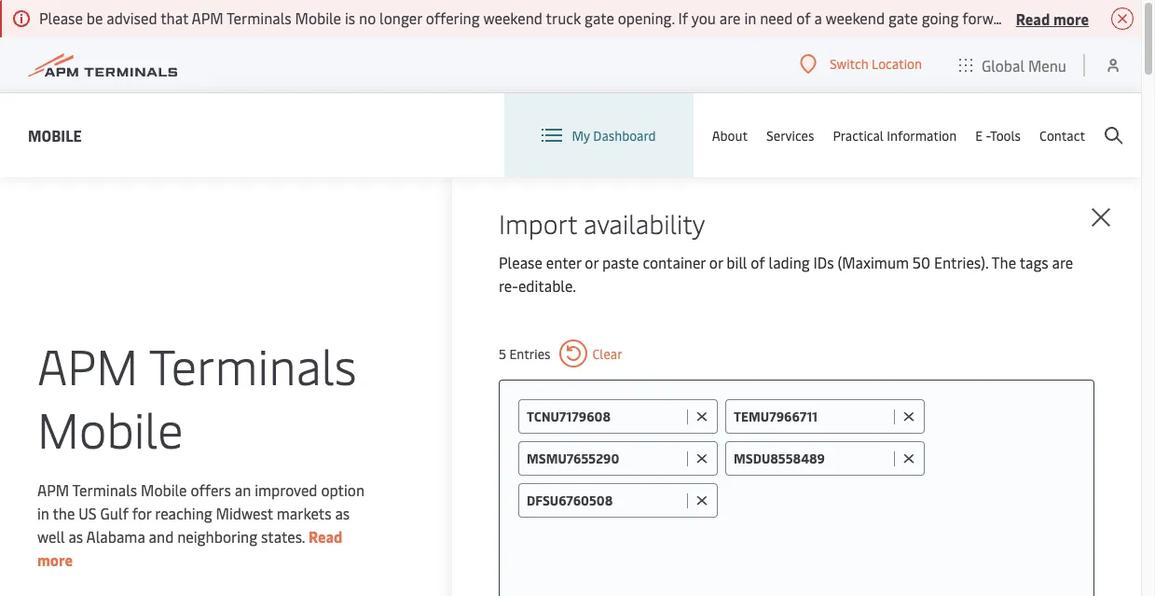 Task type: vqa. For each thing, say whether or not it's contained in the screenshot.
the rightmost 338N
no



Task type: locate. For each thing, give the bounding box(es) containing it.
0 horizontal spatial in
[[37, 502, 49, 523]]

practical
[[833, 126, 884, 144]]

tools
[[991, 126, 1021, 144]]

or left bill
[[710, 252, 723, 272]]

weekend
[[484, 7, 543, 28], [826, 7, 885, 28]]

0 vertical spatial apm
[[192, 7, 223, 28]]

1 vertical spatial entered id text field
[[527, 492, 683, 509]]

0 vertical spatial are
[[720, 7, 741, 28]]

1 horizontal spatial read more
[[1017, 8, 1089, 28]]

ids
[[814, 252, 834, 272]]

read inside "button"
[[1017, 8, 1051, 28]]

mobile
[[295, 7, 341, 28], [28, 125, 82, 145], [37, 395, 183, 460], [141, 479, 187, 500]]

offering
[[426, 7, 480, 28]]

weekend left truck
[[484, 7, 543, 28]]

Entered ID text field
[[527, 408, 683, 425], [734, 408, 890, 425], [527, 450, 683, 467]]

1 horizontal spatial read
[[1017, 8, 1051, 28]]

paste
[[602, 252, 639, 272]]

0 vertical spatial in
[[745, 7, 757, 28]]

alabama
[[86, 526, 145, 546]]

please
[[39, 7, 83, 28], [499, 252, 543, 272]]

you
[[692, 7, 716, 28]]

0 vertical spatial please
[[39, 7, 83, 28]]

more left close alert 'image'
[[1054, 8, 1089, 28]]

dashboard
[[593, 126, 656, 144]]

read up global menu
[[1017, 8, 1051, 28]]

read for read more "button"
[[1017, 8, 1051, 28]]

terminals
[[227, 7, 292, 28], [149, 332, 357, 397], [72, 479, 137, 500]]

of
[[797, 7, 811, 28], [751, 252, 766, 272]]

more down well
[[37, 549, 73, 569]]

practical information button
[[833, 93, 957, 177]]

global
[[982, 55, 1025, 75]]

Type or paste your IDs here text field
[[726, 483, 1076, 517]]

bill
[[727, 252, 748, 272]]

1 horizontal spatial of
[[797, 7, 811, 28]]

1 horizontal spatial more
[[1054, 8, 1089, 28]]

terminals for apm terminals mobile offers an improved option in the us gulf for reaching midwest markets as well as alabama and neighboring states.
[[72, 479, 137, 500]]

more inside read more
[[37, 549, 73, 569]]

that
[[161, 7, 189, 28]]

1 horizontal spatial in
[[745, 7, 757, 28]]

weekend right "a"
[[826, 7, 885, 28]]

read down markets
[[309, 526, 343, 546]]

0 vertical spatial read more
[[1017, 8, 1089, 28]]

terminals inside apm terminals mobile offers an improved option in the us gulf for reaching midwest markets as well as alabama and neighboring states.
[[72, 479, 137, 500]]

in
[[745, 7, 757, 28], [37, 502, 49, 523]]

about button
[[712, 93, 748, 177]]

gate left going
[[889, 7, 919, 28]]

my
[[572, 126, 590, 144]]

(maximum
[[838, 252, 909, 272]]

opening.
[[618, 7, 675, 28]]

1 horizontal spatial please
[[499, 252, 543, 272]]

Entered ID text field
[[734, 450, 890, 467], [527, 492, 683, 509]]

0 vertical spatial entered id text field
[[734, 450, 890, 467]]

contact
[[1040, 126, 1086, 144]]

menu
[[1029, 55, 1067, 75]]

0 vertical spatial as
[[335, 502, 350, 523]]

1 horizontal spatial or
[[710, 252, 723, 272]]

2 vertical spatial apm
[[37, 479, 69, 500]]

1 horizontal spatial are
[[1053, 252, 1074, 272]]

0 vertical spatial terminals
[[227, 7, 292, 28]]

2 or from the left
[[710, 252, 723, 272]]

in inside apm terminals mobile offers an improved option in the us gulf for reaching midwest markets as well as alabama and neighboring states.
[[37, 502, 49, 523]]

1 vertical spatial more
[[37, 549, 73, 569]]

-
[[986, 126, 991, 144]]

1 horizontal spatial entered id text field
[[734, 450, 890, 467]]

1 or from the left
[[585, 252, 599, 272]]

0 vertical spatial read
[[1017, 8, 1051, 28]]

please
[[1023, 7, 1066, 28]]

for
[[132, 502, 151, 523]]

more for read more "button"
[[1054, 8, 1089, 28]]

terminals for apm terminals mobile
[[149, 332, 357, 397]]

0 vertical spatial more
[[1054, 8, 1089, 28]]

in left the
[[37, 502, 49, 523]]

as
[[335, 502, 350, 523], [68, 526, 83, 546]]

1 vertical spatial of
[[751, 252, 766, 272]]

truck
[[546, 7, 581, 28]]

terminals inside apm terminals mobile
[[149, 332, 357, 397]]

read inside read more
[[309, 526, 343, 546]]

0 horizontal spatial more
[[37, 549, 73, 569]]

0 horizontal spatial read
[[309, 526, 343, 546]]

editable.
[[519, 275, 576, 296]]

0 horizontal spatial read more
[[37, 526, 343, 569]]

no
[[359, 7, 376, 28]]

the
[[53, 502, 75, 523]]

import availability
[[499, 205, 706, 241]]

my dashboard
[[572, 126, 656, 144]]

as right well
[[68, 526, 83, 546]]

1 vertical spatial please
[[499, 252, 543, 272]]

1 horizontal spatial weekend
[[826, 7, 885, 28]]

1 vertical spatial in
[[37, 502, 49, 523]]

or right enter
[[585, 252, 599, 272]]

read more
[[1017, 8, 1089, 28], [37, 526, 343, 569]]

1 vertical spatial are
[[1053, 252, 1074, 272]]

50
[[913, 252, 931, 272]]

5 entries
[[499, 345, 551, 362]]

read more down reaching
[[37, 526, 343, 569]]

0 horizontal spatial entered id text field
[[527, 492, 683, 509]]

read more button
[[1017, 7, 1089, 30]]

states.
[[261, 526, 305, 546]]

read more for read more link
[[37, 526, 343, 569]]

of inside please enter or paste container or bill of lading ids (maximum 50 entries). the tags are re-editable.
[[751, 252, 766, 272]]

1 vertical spatial as
[[68, 526, 83, 546]]

0 horizontal spatial gate
[[585, 7, 615, 28]]

or
[[585, 252, 599, 272], [710, 252, 723, 272]]

1 horizontal spatial gate
[[889, 7, 919, 28]]

more inside read more "button"
[[1054, 8, 1089, 28]]

forward,
[[963, 7, 1019, 28]]

global menu
[[982, 55, 1067, 75]]

0 horizontal spatial please
[[39, 7, 83, 28]]

read more up menu
[[1017, 8, 1089, 28]]

read
[[1017, 8, 1051, 28], [309, 526, 343, 546]]

1 vertical spatial apm
[[37, 332, 138, 397]]

are right "tags"
[[1053, 252, 1074, 272]]

and
[[149, 526, 174, 546]]

please left be
[[39, 7, 83, 28]]

us
[[79, 502, 97, 523]]

more
[[1054, 8, 1089, 28], [37, 549, 73, 569]]

0 horizontal spatial or
[[585, 252, 599, 272]]

0 horizontal spatial weekend
[[484, 7, 543, 28]]

gate right truck
[[585, 7, 615, 28]]

neighboring
[[177, 526, 257, 546]]

apm inside apm terminals mobile offers an improved option in the us gulf for reaching midwest markets as well as alabama and neighboring states.
[[37, 479, 69, 500]]

of right bill
[[751, 252, 766, 272]]

an
[[235, 479, 251, 500]]

are
[[720, 7, 741, 28], [1053, 252, 1074, 272]]

the
[[992, 252, 1017, 272]]

email
[[1070, 7, 1106, 28]]

contact button
[[1040, 93, 1086, 177]]

gate
[[585, 7, 615, 28], [889, 7, 919, 28]]

of left "a"
[[797, 7, 811, 28]]

1 vertical spatial terminals
[[149, 332, 357, 397]]

in left need
[[745, 7, 757, 28]]

1 vertical spatial read
[[309, 526, 343, 546]]

are right you
[[720, 7, 741, 28]]

1 vertical spatial read more
[[37, 526, 343, 569]]

container
[[643, 252, 706, 272]]

apm inside apm terminals mobile
[[37, 332, 138, 397]]

e -tools button
[[976, 93, 1021, 177]]

going
[[922, 7, 959, 28]]

apm
[[192, 7, 223, 28], [37, 332, 138, 397], [37, 479, 69, 500]]

read more for read more "button"
[[1017, 8, 1089, 28]]

please inside please enter or paste container or bill of lading ids (maximum 50 entries). the tags are re-editable.
[[499, 252, 543, 272]]

2 vertical spatial terminals
[[72, 479, 137, 500]]

as down "option"
[[335, 502, 350, 523]]

is
[[345, 7, 356, 28]]

0 horizontal spatial of
[[751, 252, 766, 272]]

1 horizontal spatial as
[[335, 502, 350, 523]]

please up re-
[[499, 252, 543, 272]]

5
[[499, 345, 507, 362]]

e
[[976, 126, 983, 144]]

if
[[679, 7, 689, 28]]



Task type: describe. For each thing, give the bounding box(es) containing it.
need
[[760, 7, 793, 28]]

apm terminals mobile offers an improved option in the us gulf for reaching midwest markets as well as alabama and neighboring states.
[[37, 479, 365, 546]]

1 gate from the left
[[585, 7, 615, 28]]

0 horizontal spatial are
[[720, 7, 741, 28]]

reaching
[[155, 502, 212, 523]]

mobile link
[[28, 124, 82, 147]]

offers
[[191, 479, 231, 500]]

please for please be advised that apm terminals mobile is no longer offering weekend truck gate opening. if you are in need of a weekend gate going forward, please email
[[39, 7, 83, 28]]

lading
[[769, 252, 810, 272]]

well
[[37, 526, 65, 546]]

longer
[[380, 7, 422, 28]]

enter
[[546, 252, 582, 272]]

2 gate from the left
[[889, 7, 919, 28]]

clear button
[[560, 340, 623, 368]]

mobile inside apm terminals mobile
[[37, 395, 183, 460]]

read more link
[[37, 526, 343, 569]]

practical information
[[833, 126, 957, 144]]

apm for apm terminals mobile offers an improved option in the us gulf for reaching midwest markets as well as alabama and neighboring states.
[[37, 479, 69, 500]]

read for read more link
[[309, 526, 343, 546]]

please enter or paste container or bill of lading ids (maximum 50 entries). the tags are re-editable.
[[499, 252, 1074, 296]]

services button
[[767, 93, 815, 177]]

advised
[[107, 7, 157, 28]]

services
[[767, 126, 815, 144]]

apm for apm terminals mobile
[[37, 332, 138, 397]]

global menu button
[[941, 37, 1086, 93]]

switch location button
[[800, 54, 922, 74]]

my dashboard button
[[542, 93, 656, 177]]

midwest
[[216, 502, 273, 523]]

re-
[[499, 275, 519, 296]]

import
[[499, 205, 577, 241]]

entries
[[510, 345, 551, 362]]

switch
[[830, 55, 869, 73]]

clear
[[593, 345, 623, 362]]

are inside please enter or paste container or bill of lading ids (maximum 50 entries). the tags are re-editable.
[[1053, 252, 1074, 272]]

mobile inside apm terminals mobile offers an improved option in the us gulf for reaching midwest markets as well as alabama and neighboring states.
[[141, 479, 187, 500]]

about
[[712, 126, 748, 144]]

more for read more link
[[37, 549, 73, 569]]

0 horizontal spatial as
[[68, 526, 83, 546]]

entries).
[[935, 252, 989, 272]]

switch location
[[830, 55, 922, 73]]

please for please enter or paste container or bill of lading ids (maximum 50 entries). the tags are re-editable.
[[499, 252, 543, 272]]

2 weekend from the left
[[826, 7, 885, 28]]

e -tools
[[976, 126, 1021, 144]]

0 vertical spatial of
[[797, 7, 811, 28]]

information
[[887, 126, 957, 144]]

tags
[[1020, 252, 1049, 272]]

markets
[[277, 502, 332, 523]]

improved
[[255, 479, 318, 500]]

gulf
[[100, 502, 128, 523]]

location
[[872, 55, 922, 73]]

a
[[815, 7, 823, 28]]

availability
[[584, 205, 706, 241]]

1 weekend from the left
[[484, 7, 543, 28]]

close alert image
[[1112, 7, 1134, 30]]

apm terminals mobile
[[37, 332, 357, 460]]

option
[[321, 479, 365, 500]]

be
[[87, 7, 103, 28]]

please be advised that apm terminals mobile is no longer offering weekend truck gate opening. if you are in need of a weekend gate going forward, please email
[[39, 7, 1110, 28]]



